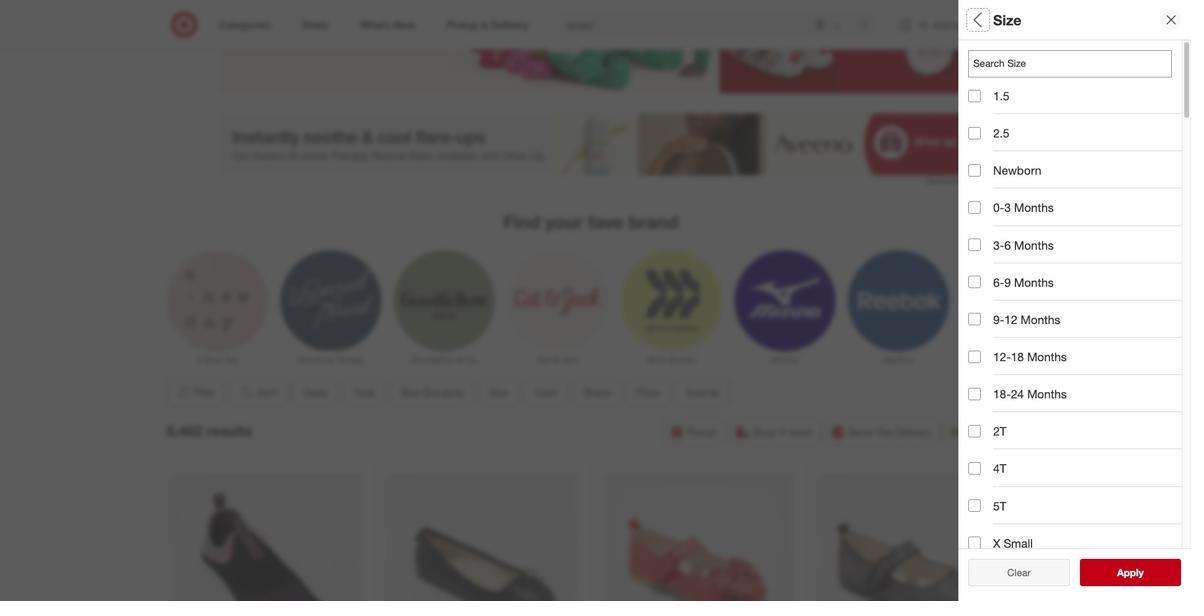 Task type: locate. For each thing, give the bounding box(es) containing it.
sold up 18-24 months option
[[968, 357, 993, 371]]

1 horizontal spatial sold
[[968, 357, 993, 371]]

0 horizontal spatial results
[[206, 423, 252, 440]]

size grouping up newborn
[[968, 140, 1047, 154]]

2 clear from the left
[[1007, 567, 1031, 579]]

deals button
[[968, 40, 1191, 84], [292, 379, 338, 407]]

0 vertical spatial price button
[[968, 301, 1191, 344]]

see results
[[1104, 567, 1157, 579]]

same day delivery button
[[825, 419, 940, 446]]

1 horizontal spatial color
[[968, 227, 999, 241]]

0 vertical spatial grouping
[[995, 140, 1047, 154]]

X Small checkbox
[[968, 537, 981, 550]]

0 horizontal spatial all
[[647, 355, 657, 366]]

by up pickup at right bottom
[[708, 387, 719, 399]]

out
[[1035, 442, 1052, 457]]

0 horizontal spatial color button
[[523, 379, 569, 407]]

1 horizontal spatial size grouping
[[968, 140, 1047, 154]]

grouping
[[995, 140, 1047, 154], [422, 387, 463, 399]]

clear button
[[968, 560, 1070, 587]]

0 horizontal spatial deals button
[[292, 379, 338, 407]]

sold by down motion
[[686, 387, 719, 399]]

18
[[1011, 350, 1024, 364]]

1 vertical spatial price
[[637, 387, 659, 399]]

clear down "small"
[[1007, 567, 1031, 579]]

results
[[206, 423, 252, 440], [1125, 567, 1157, 579]]

1 vertical spatial deals
[[302, 387, 327, 399]]

0 vertical spatial type button
[[968, 84, 1191, 127]]

price
[[968, 314, 998, 328], [637, 387, 659, 399]]

1 vertical spatial color button
[[523, 379, 569, 407]]

type up "2.5" checkbox
[[968, 97, 995, 111]]

grouping up newborn
[[995, 140, 1047, 154]]

results right see
[[1125, 567, 1157, 579]]

6-9 Months checkbox
[[968, 276, 981, 289]]

0 vertical spatial brand button
[[968, 257, 1191, 301]]

include
[[993, 442, 1032, 457]]

deals up 1.5 option
[[968, 53, 1000, 67]]

clear left all at the right
[[1001, 567, 1025, 579]]

size grouping
[[968, 140, 1047, 154], [400, 387, 463, 399]]

18-24 Months checkbox
[[968, 388, 981, 401]]

by
[[997, 357, 1010, 371], [708, 387, 719, 399]]

0 vertical spatial results
[[206, 423, 252, 440]]

deals
[[968, 53, 1000, 67], [302, 387, 327, 399]]

2.5 checkbox
[[968, 127, 981, 139]]

reebok
[[883, 355, 913, 366]]

9-12 Months checkbox
[[968, 314, 981, 326]]

type button inside the all filters dialog
[[968, 84, 1191, 127]]

1 vertical spatial all
[[647, 355, 657, 366]]

months right 12
[[1021, 313, 1060, 327]]

sold down motion
[[686, 387, 706, 399]]

2T checkbox
[[968, 425, 981, 438]]

day
[[224, 355, 239, 366], [876, 426, 893, 439]]

a new day
[[196, 355, 239, 366]]

0 vertical spatial sold by
[[968, 357, 1010, 371]]

speedo women's surf strider water shoes image
[[171, 473, 362, 602], [171, 473, 362, 602]]

type down thread
[[353, 387, 374, 399]]

of
[[1055, 442, 1066, 457]]

day right "new" at the bottom left of the page
[[224, 355, 239, 366]]

2t
[[993, 425, 1007, 439]]

& inside goodfellow & co link
[[458, 355, 463, 366]]

day right "same"
[[876, 426, 893, 439]]

1 horizontal spatial deals
[[968, 53, 1000, 67]]

0 vertical spatial color
[[968, 227, 999, 241]]

months
[[1014, 201, 1054, 215], [1014, 238, 1054, 252], [1014, 275, 1054, 290], [1021, 313, 1060, 327], [1027, 350, 1067, 364], [1027, 387, 1067, 401]]

0 vertical spatial type
[[968, 97, 995, 111]]

0 horizontal spatial brand button
[[574, 379, 621, 407]]

size inside the all filters dialog
[[968, 140, 992, 154]]

1 clear from the left
[[1001, 567, 1025, 579]]

clear all button
[[968, 560, 1070, 587]]

price left 12
[[968, 314, 998, 328]]

9-
[[993, 313, 1004, 327]]

months right 18
[[1027, 350, 1067, 364]]

9
[[1004, 275, 1011, 290]]

advertisement region
[[219, 113, 963, 175]]

a new day link
[[167, 251, 268, 367]]

clear inside button
[[1007, 567, 1031, 579]]

all for all filters
[[968, 11, 986, 28]]

sold by
[[968, 357, 1010, 371], [686, 387, 719, 399]]

1 vertical spatial sold by
[[686, 387, 719, 399]]

1.5 checkbox
[[968, 90, 981, 102]]

&
[[458, 355, 463, 366], [553, 355, 558, 366]]

& right cat
[[553, 355, 558, 366]]

color
[[968, 227, 999, 241], [534, 387, 558, 399]]

all left in at the bottom right
[[647, 355, 657, 366]]

color left 6
[[968, 227, 999, 241]]

0 vertical spatial price
[[968, 314, 998, 328]]

results inside button
[[1125, 567, 1157, 579]]

all left the 2
[[968, 11, 986, 28]]

0 vertical spatial color button
[[968, 214, 1191, 257]]

type button
[[968, 84, 1191, 127], [343, 379, 385, 407]]

motion
[[668, 355, 695, 366]]

shop in store button
[[730, 419, 820, 446]]

6-9 months
[[993, 275, 1054, 290]]

x small
[[993, 536, 1033, 551]]

1 horizontal spatial price
[[968, 314, 998, 328]]

0-3 months
[[993, 201, 1054, 215]]

1 vertical spatial price button
[[626, 379, 670, 407]]

size dialog
[[958, 0, 1191, 602]]

fpo/apo
[[968, 401, 1022, 415]]

0 vertical spatial day
[[224, 355, 239, 366]]

0 horizontal spatial size grouping
[[400, 387, 463, 399]]

slippers
[[355, 5, 397, 19]]

grouping inside the all filters dialog
[[995, 140, 1047, 154]]

What can we help you find? suggestions appear below search field
[[559, 11, 861, 38]]

by left 18
[[997, 357, 1010, 371]]

0 horizontal spatial sold by button
[[675, 379, 730, 407]]

in
[[779, 426, 787, 439]]

grouping down goodfellow & co
[[422, 387, 463, 399]]

in
[[659, 355, 666, 366]]

1 horizontal spatial results
[[1125, 567, 1157, 579]]

1 vertical spatial size grouping button
[[390, 379, 474, 407]]

0 vertical spatial size grouping
[[968, 140, 1047, 154]]

1 horizontal spatial color button
[[968, 214, 1191, 257]]

sold by button
[[968, 344, 1191, 388], [675, 379, 730, 407]]

1 vertical spatial color
[[534, 387, 558, 399]]

all in motion image
[[621, 251, 722, 352]]

1 vertical spatial day
[[876, 426, 893, 439]]

deals down universal
[[302, 387, 327, 399]]

price button up 12-18 months
[[968, 301, 1191, 344]]

all filters
[[968, 11, 1028, 28]]

& inside cat & jack link
[[553, 355, 558, 366]]

1 vertical spatial by
[[708, 387, 719, 399]]

1 vertical spatial brand button
[[574, 379, 621, 407]]

1 horizontal spatial price button
[[968, 301, 1191, 344]]

sold by inside the all filters dialog
[[968, 357, 1010, 371]]

clear inside button
[[1001, 567, 1025, 579]]

price down in at the bottom right
[[637, 387, 659, 399]]

filter
[[193, 387, 215, 399]]

12-
[[993, 350, 1011, 364]]

1 vertical spatial type
[[353, 387, 374, 399]]

1 vertical spatial type button
[[343, 379, 385, 407]]

0 vertical spatial deals
[[968, 53, 1000, 67]]

& for goodfellow
[[458, 355, 463, 366]]

universal thread
[[298, 355, 363, 366]]

1 horizontal spatial by
[[997, 357, 1010, 371]]

2
[[1004, 13, 1008, 20]]

thread
[[336, 355, 363, 366]]

0-
[[993, 201, 1004, 215]]

type
[[968, 97, 995, 111], [353, 387, 374, 399]]

Include out of stock checkbox
[[968, 443, 981, 456]]

co
[[466, 355, 477, 366]]

1 vertical spatial brand
[[584, 387, 611, 399]]

shipping
[[968, 426, 1007, 439]]

sold by left 18
[[968, 357, 1010, 371]]

1 vertical spatial results
[[1125, 567, 1157, 579]]

1 horizontal spatial sold by button
[[968, 344, 1191, 388]]

None text field
[[968, 50, 1172, 78]]

color button
[[968, 214, 1191, 257], [523, 379, 569, 407]]

clear all
[[1001, 567, 1037, 579]]

6,462
[[167, 423, 202, 440]]

0 vertical spatial by
[[997, 357, 1010, 371]]

18-
[[993, 387, 1011, 401]]

see results button
[[1080, 560, 1181, 587]]

toddler girls' melanie dressy ballet flats - cat & jack™ red image
[[603, 473, 794, 602], [603, 473, 794, 602]]

clear
[[1001, 567, 1025, 579], [1007, 567, 1031, 579]]

brand button
[[968, 257, 1191, 301], [574, 379, 621, 407]]

1 vertical spatial grouping
[[422, 387, 463, 399]]

pickup
[[687, 426, 717, 439]]

months right 9
[[1014, 275, 1054, 290]]

0 vertical spatial all
[[968, 11, 986, 28]]

0 horizontal spatial type button
[[343, 379, 385, 407]]

cat
[[537, 355, 550, 366]]

0 vertical spatial brand
[[968, 270, 1002, 285]]

day inside 'link'
[[224, 355, 239, 366]]

1 horizontal spatial day
[[876, 426, 893, 439]]

size
[[993, 11, 1022, 28], [968, 140, 992, 154], [400, 387, 419, 399], [489, 387, 508, 399]]

all.
[[417, 5, 432, 19]]

size grouping down the goodfellow
[[400, 387, 463, 399]]

& left co
[[458, 355, 463, 366]]

fave
[[588, 211, 624, 233]]

18-24 months
[[993, 387, 1067, 401]]

0 horizontal spatial sold
[[686, 387, 706, 399]]

Newborn checkbox
[[968, 164, 981, 177]]

1 horizontal spatial sold by
[[968, 357, 1010, 371]]

sponsored
[[926, 176, 963, 185]]

1 horizontal spatial type
[[968, 97, 995, 111]]

0 horizontal spatial by
[[708, 387, 719, 399]]

same
[[848, 426, 874, 439]]

size inside dialog
[[993, 11, 1022, 28]]

same day delivery
[[848, 426, 932, 439]]

0 vertical spatial size grouping button
[[968, 127, 1191, 171]]

1 horizontal spatial type button
[[968, 84, 1191, 127]]

toddler girls' anastasia dressy ballet flats - cat & jack™ image
[[819, 473, 1011, 602], [819, 473, 1011, 602]]

1 horizontal spatial grouping
[[995, 140, 1047, 154]]

1 horizontal spatial brand button
[[968, 257, 1191, 301]]

size grouping button
[[968, 127, 1191, 171], [390, 379, 474, 407]]

0 horizontal spatial &
[[458, 355, 463, 366]]

price inside the all filters dialog
[[968, 314, 998, 328]]

4t
[[993, 462, 1007, 476]]

girls' diana slip-on ballet flats - cat & jack™ image
[[387, 473, 578, 602], [387, 473, 578, 602]]

1 vertical spatial sold
[[686, 387, 706, 399]]

months right 3
[[1014, 201, 1054, 215]]

1 horizontal spatial brand
[[968, 270, 1002, 285]]

0 horizontal spatial sold by
[[686, 387, 719, 399]]

0 horizontal spatial deals
[[302, 387, 327, 399]]

color down cat
[[534, 387, 558, 399]]

0 horizontal spatial grouping
[[422, 387, 463, 399]]

1 horizontal spatial all
[[968, 11, 986, 28]]

1 horizontal spatial &
[[553, 355, 558, 366]]

price button
[[968, 301, 1191, 344], [626, 379, 670, 407]]

sold inside the all filters dialog
[[968, 357, 993, 371]]

1 & from the left
[[458, 355, 463, 366]]

0-3 Months checkbox
[[968, 202, 981, 214]]

goodfellow & co image
[[394, 251, 495, 352]]

newborn
[[993, 163, 1042, 178]]

1 vertical spatial deals button
[[292, 379, 338, 407]]

0 horizontal spatial price
[[637, 387, 659, 399]]

pickup button
[[664, 419, 725, 446]]

1 horizontal spatial deals button
[[968, 40, 1191, 84]]

months right 24
[[1027, 387, 1067, 401]]

size inside button
[[489, 387, 508, 399]]

5t
[[993, 499, 1007, 513]]

0 horizontal spatial brand
[[584, 387, 611, 399]]

3-6 Months checkbox
[[968, 239, 981, 251]]

24
[[1011, 387, 1024, 401]]

cat & jack link
[[507, 251, 608, 367]]

1 horizontal spatial size grouping button
[[968, 127, 1191, 171]]

none text field inside size dialog
[[968, 50, 1172, 78]]

results right 6,462 at the bottom
[[206, 423, 252, 440]]

your
[[545, 211, 583, 233]]

0 horizontal spatial day
[[224, 355, 239, 366]]

0 vertical spatial sold
[[968, 357, 993, 371]]

all inside dialog
[[968, 11, 986, 28]]

months right 6
[[1014, 238, 1054, 252]]

day inside button
[[876, 426, 893, 439]]

a
[[196, 355, 201, 366]]

price button down in at the bottom right
[[626, 379, 670, 407]]

2 & from the left
[[553, 355, 558, 366]]

shop
[[753, 426, 776, 439]]

results for 6,462 results
[[206, 423, 252, 440]]



Task type: vqa. For each thing, say whether or not it's contained in the screenshot.
"&" to the right
yes



Task type: describe. For each thing, give the bounding box(es) containing it.
all filters dialog
[[958, 0, 1191, 602]]

goodfellow & co link
[[394, 251, 495, 367]]

deals inside the all filters dialog
[[968, 53, 1000, 67]]

new
[[204, 355, 221, 366]]

include out of stock
[[993, 442, 1098, 457]]

store
[[789, 426, 812, 439]]

12-18 months
[[993, 350, 1067, 364]]

all
[[1027, 567, 1037, 579]]

jack
[[561, 355, 579, 366]]

color inside the all filters dialog
[[968, 227, 999, 241]]

universal thread link
[[280, 251, 381, 367]]

search
[[853, 20, 882, 32]]

mizuno link
[[734, 251, 835, 367]]

months for 0-3 months
[[1014, 201, 1054, 215]]

reebok image
[[848, 251, 949, 352]]

sort
[[257, 387, 276, 399]]

search button
[[853, 11, 882, 41]]

4T checkbox
[[968, 463, 981, 475]]

5T checkbox
[[968, 500, 981, 513]]

brand
[[629, 211, 678, 233]]

0 horizontal spatial price button
[[626, 379, 670, 407]]

6,462 results
[[167, 423, 252, 440]]

months for 9-12 months
[[1021, 313, 1060, 327]]

0 horizontal spatial type
[[353, 387, 374, 399]]

delivery
[[896, 426, 932, 439]]

3-
[[993, 238, 1004, 252]]

goodfellow
[[411, 355, 456, 366]]

universal thread image
[[280, 251, 381, 352]]

find
[[503, 211, 540, 233]]

2 link
[[985, 11, 1013, 38]]

shop in store
[[753, 426, 812, 439]]

6-
[[993, 275, 1004, 290]]

months for 18-24 months
[[1027, 387, 1067, 401]]

holiday
[[314, 5, 352, 19]]

with
[[246, 5, 268, 19]]

0 horizontal spatial size grouping button
[[390, 379, 474, 407]]

cat & jack image
[[507, 251, 608, 352]]

find your fave brand
[[503, 211, 678, 233]]

with colorful holiday slippers for all.
[[246, 5, 432, 19]]

0 vertical spatial deals button
[[968, 40, 1191, 84]]

3-6 months
[[993, 238, 1054, 252]]

filters
[[990, 11, 1028, 28]]

fpo/apo button
[[968, 388, 1191, 431]]

type inside the all filters dialog
[[968, 97, 995, 111]]

apply button
[[1080, 560, 1181, 587]]

size button
[[479, 379, 518, 407]]

months for 12-18 months
[[1027, 350, 1067, 364]]

asics
[[1002, 355, 1022, 366]]

asics link
[[961, 251, 1062, 367]]

months for 6-9 months
[[1014, 275, 1054, 290]]

small
[[1004, 536, 1033, 551]]

apply
[[1117, 567, 1144, 579]]

6
[[1004, 238, 1011, 252]]

universal
[[298, 355, 334, 366]]

& for cat
[[553, 355, 558, 366]]

by inside the all filters dialog
[[997, 357, 1010, 371]]

cat & jack
[[537, 355, 579, 366]]

1 vertical spatial size grouping
[[400, 387, 463, 399]]

1.5
[[993, 89, 1010, 103]]

size grouping inside the all filters dialog
[[968, 140, 1047, 154]]

12-18 Months checkbox
[[968, 351, 981, 363]]

all for all in motion
[[647, 355, 657, 366]]

x
[[993, 536, 1000, 551]]

mizuno image
[[734, 251, 835, 352]]

colorful
[[272, 5, 311, 19]]

results for see results
[[1125, 567, 1157, 579]]

for
[[400, 5, 414, 19]]

9-12 months
[[993, 313, 1060, 327]]

a new day image
[[167, 251, 268, 352]]

sort button
[[229, 379, 287, 407]]

reebok link
[[848, 251, 949, 367]]

shipping button
[[945, 419, 1015, 446]]

clear for clear all
[[1001, 567, 1025, 579]]

mizuno
[[771, 355, 799, 366]]

brand inside the all filters dialog
[[968, 270, 1002, 285]]

months for 3-6 months
[[1014, 238, 1054, 252]]

3
[[1004, 201, 1011, 215]]

12
[[1004, 313, 1017, 327]]

asics image
[[961, 251, 1062, 352]]

2.5
[[993, 126, 1010, 140]]

0 horizontal spatial color
[[534, 387, 558, 399]]

clear for clear
[[1007, 567, 1031, 579]]

all in motion link
[[621, 251, 722, 367]]

all in motion
[[647, 355, 695, 366]]

see
[[1104, 567, 1122, 579]]



